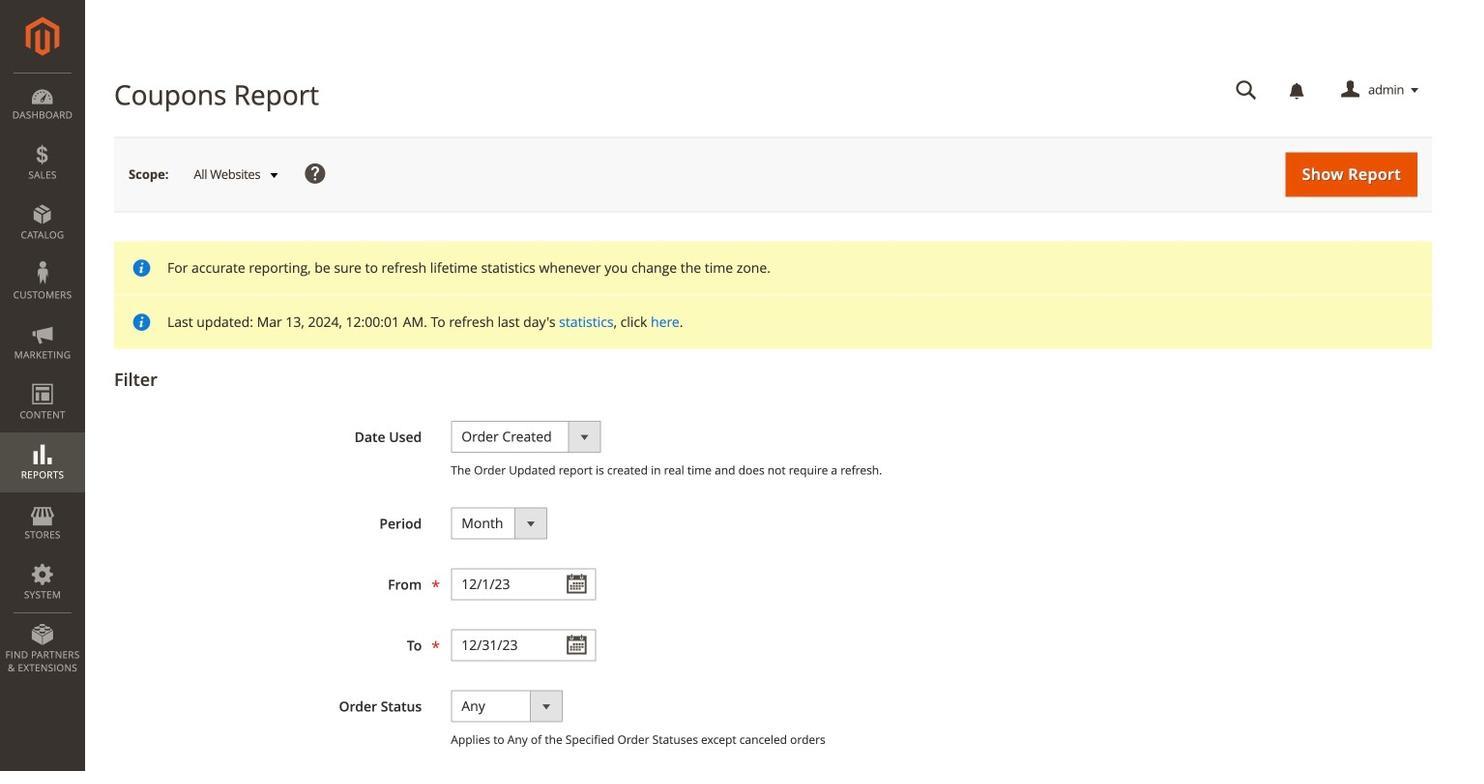 Task type: locate. For each thing, give the bounding box(es) containing it.
None text field
[[1223, 74, 1271, 107]]

magento admin panel image
[[26, 16, 60, 56]]

None text field
[[451, 568, 596, 600], [451, 629, 596, 661], [451, 568, 596, 600], [451, 629, 596, 661]]

menu bar
[[0, 73, 85, 684]]



Task type: vqa. For each thing, say whether or not it's contained in the screenshot.
the From text box
no



